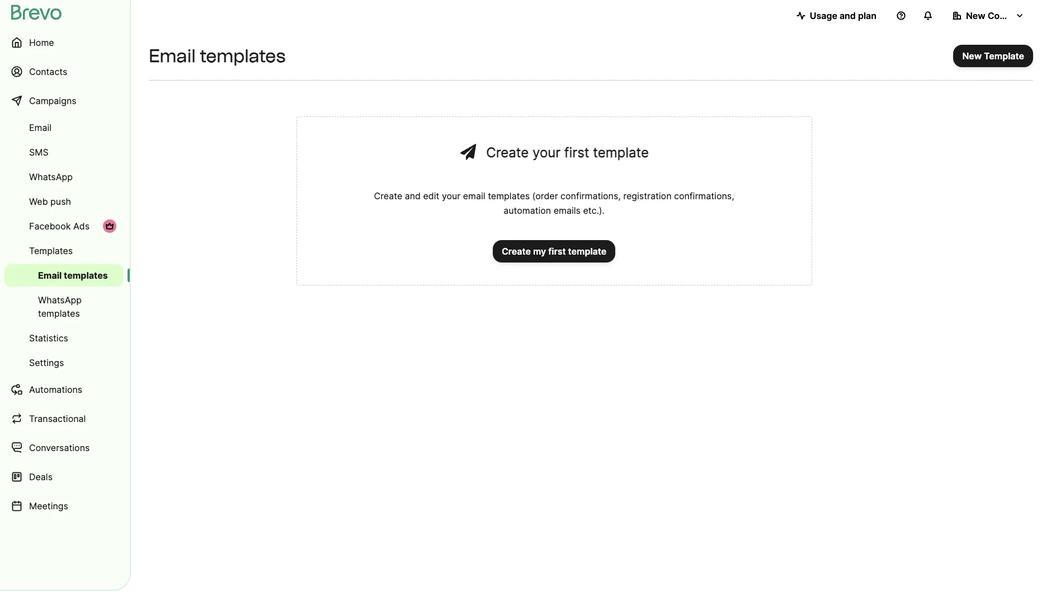 Task type: describe. For each thing, give the bounding box(es) containing it.
email templates link
[[4, 264, 123, 287]]

templates
[[29, 245, 73, 256]]

whatsapp templates
[[38, 294, 82, 319]]

templates inside whatsapp templates
[[38, 308, 80, 319]]

transactional
[[29, 413, 86, 424]]

1 horizontal spatial email templates
[[149, 45, 286, 67]]

and for create
[[405, 190, 421, 201]]

deals link
[[4, 463, 123, 490]]

1 vertical spatial email templates
[[38, 270, 108, 281]]

usage and plan
[[810, 10, 877, 21]]

template
[[985, 50, 1025, 62]]

automations
[[29, 384, 82, 395]]

(order
[[533, 190, 558, 201]]

create for create your first template
[[486, 144, 529, 161]]

1 horizontal spatial your
[[533, 144, 561, 161]]

whatsapp templates link
[[4, 289, 123, 325]]

create for create and edit your email templates (order confirmations, registration confirmations, automation emails etc.).
[[374, 190, 403, 201]]

create and edit your email templates (order confirmations, registration confirmations, automation emails etc.).
[[374, 190, 735, 216]]

first for my
[[549, 246, 566, 257]]

new for new company
[[967, 10, 986, 21]]

new template
[[963, 50, 1025, 62]]

statistics
[[29, 332, 68, 344]]

my
[[533, 246, 546, 257]]

whatsapp for whatsapp
[[29, 171, 73, 182]]

1 vertical spatial email
[[29, 122, 52, 133]]

sms
[[29, 147, 48, 158]]

2 confirmations, from the left
[[674, 190, 735, 201]]

facebook ads link
[[4, 215, 123, 237]]

your inside create and edit your email templates (order confirmations, registration confirmations, automation emails etc.).
[[442, 190, 461, 201]]

new company
[[967, 10, 1030, 21]]

and for usage
[[840, 10, 856, 21]]

facebook
[[29, 221, 71, 232]]

sms link
[[4, 141, 123, 163]]

usage
[[810, 10, 838, 21]]

settings
[[29, 357, 64, 368]]

web push link
[[4, 190, 123, 213]]

create my first template button
[[493, 240, 616, 262]]

ads
[[73, 221, 90, 232]]

template for create my first template
[[568, 246, 607, 257]]

home link
[[4, 29, 123, 56]]

2 vertical spatial email
[[38, 270, 62, 281]]

conversations
[[29, 442, 90, 453]]

create my first template
[[502, 246, 607, 257]]

0 vertical spatial email
[[149, 45, 196, 67]]

transactional link
[[4, 405, 123, 432]]

new company button
[[944, 4, 1034, 27]]

web push
[[29, 196, 71, 207]]



Task type: vqa. For each thing, say whether or not it's contained in the screenshot.
the middle 8
no



Task type: locate. For each thing, give the bounding box(es) containing it.
email link
[[4, 116, 123, 139]]

1 horizontal spatial confirmations,
[[674, 190, 735, 201]]

emails
[[554, 205, 581, 216]]

whatsapp
[[29, 171, 73, 182], [38, 294, 82, 306]]

1 vertical spatial and
[[405, 190, 421, 201]]

new inside button
[[963, 50, 982, 62]]

deals
[[29, 471, 53, 482]]

home
[[29, 37, 54, 48]]

template inside button
[[568, 246, 607, 257]]

contacts link
[[4, 58, 123, 85]]

facebook ads
[[29, 221, 90, 232]]

automation
[[504, 205, 551, 216]]

0 vertical spatial new
[[967, 10, 986, 21]]

usage and plan button
[[788, 4, 886, 27]]

1 horizontal spatial and
[[840, 10, 856, 21]]

whatsapp inside whatsapp templates link
[[38, 294, 82, 306]]

your up (order
[[533, 144, 561, 161]]

first for your
[[565, 144, 590, 161]]

registration
[[624, 190, 672, 201]]

statistics link
[[4, 327, 123, 349]]

first right my
[[549, 246, 566, 257]]

company
[[988, 10, 1030, 21]]

whatsapp inside whatsapp link
[[29, 171, 73, 182]]

web
[[29, 196, 48, 207]]

create
[[486, 144, 529, 161], [374, 190, 403, 201], [502, 246, 531, 257]]

1 vertical spatial template
[[568, 246, 607, 257]]

templates link
[[4, 240, 123, 262]]

template up registration
[[593, 144, 649, 161]]

0 horizontal spatial confirmations,
[[561, 190, 621, 201]]

1 vertical spatial new
[[963, 50, 982, 62]]

0 vertical spatial whatsapp
[[29, 171, 73, 182]]

0 horizontal spatial email templates
[[38, 270, 108, 281]]

and inside create and edit your email templates (order confirmations, registration confirmations, automation emails etc.).
[[405, 190, 421, 201]]

0 horizontal spatial your
[[442, 190, 461, 201]]

0 vertical spatial and
[[840, 10, 856, 21]]

your right edit
[[442, 190, 461, 201]]

create inside button
[[502, 246, 531, 257]]

conversations link
[[4, 434, 123, 461]]

email
[[463, 190, 486, 201]]

0 vertical spatial template
[[593, 144, 649, 161]]

new template button
[[954, 45, 1034, 67]]

1 vertical spatial your
[[442, 190, 461, 201]]

left___rvooi image
[[105, 222, 114, 231]]

meetings
[[29, 500, 68, 512]]

1 vertical spatial create
[[374, 190, 403, 201]]

etc.).
[[583, 205, 605, 216]]

create inside create and edit your email templates (order confirmations, registration confirmations, automation emails etc.).
[[374, 190, 403, 201]]

meetings link
[[4, 493, 123, 519]]

0 vertical spatial your
[[533, 144, 561, 161]]

automations link
[[4, 376, 123, 403]]

edit
[[423, 190, 440, 201]]

whatsapp down the email templates link
[[38, 294, 82, 306]]

first
[[565, 144, 590, 161], [549, 246, 566, 257]]

whatsapp link
[[4, 166, 123, 188]]

0 vertical spatial first
[[565, 144, 590, 161]]

and left plan
[[840, 10, 856, 21]]

contacts
[[29, 66, 67, 77]]

template
[[593, 144, 649, 161], [568, 246, 607, 257]]

new left company at top right
[[967, 10, 986, 21]]

your
[[533, 144, 561, 161], [442, 190, 461, 201]]

new left the template
[[963, 50, 982, 62]]

settings link
[[4, 351, 123, 374]]

and
[[840, 10, 856, 21], [405, 190, 421, 201]]

first inside button
[[549, 246, 566, 257]]

templates
[[200, 45, 286, 67], [488, 190, 530, 201], [64, 270, 108, 281], [38, 308, 80, 319]]

plan
[[858, 10, 877, 21]]

1 vertical spatial whatsapp
[[38, 294, 82, 306]]

create your first template
[[486, 144, 649, 161]]

new inside "button"
[[967, 10, 986, 21]]

0 vertical spatial create
[[486, 144, 529, 161]]

new for new template
[[963, 50, 982, 62]]

0 horizontal spatial and
[[405, 190, 421, 201]]

campaigns
[[29, 95, 76, 106]]

campaigns link
[[4, 87, 123, 114]]

template for create your first template
[[593, 144, 649, 161]]

push
[[50, 196, 71, 207]]

confirmations,
[[561, 190, 621, 201], [674, 190, 735, 201]]

1 vertical spatial first
[[549, 246, 566, 257]]

template down etc.).
[[568, 246, 607, 257]]

first up create and edit your email templates (order confirmations, registration confirmations, automation emails etc.).
[[565, 144, 590, 161]]

0 vertical spatial email templates
[[149, 45, 286, 67]]

email
[[149, 45, 196, 67], [29, 122, 52, 133], [38, 270, 62, 281]]

and left edit
[[405, 190, 421, 201]]

and inside button
[[840, 10, 856, 21]]

whatsapp for whatsapp templates
[[38, 294, 82, 306]]

create for create my first template
[[502, 246, 531, 257]]

email templates
[[149, 45, 286, 67], [38, 270, 108, 281]]

whatsapp up web push
[[29, 171, 73, 182]]

templates inside create and edit your email templates (order confirmations, registration confirmations, automation emails etc.).
[[488, 190, 530, 201]]

1 confirmations, from the left
[[561, 190, 621, 201]]

new
[[967, 10, 986, 21], [963, 50, 982, 62]]

2 vertical spatial create
[[502, 246, 531, 257]]



